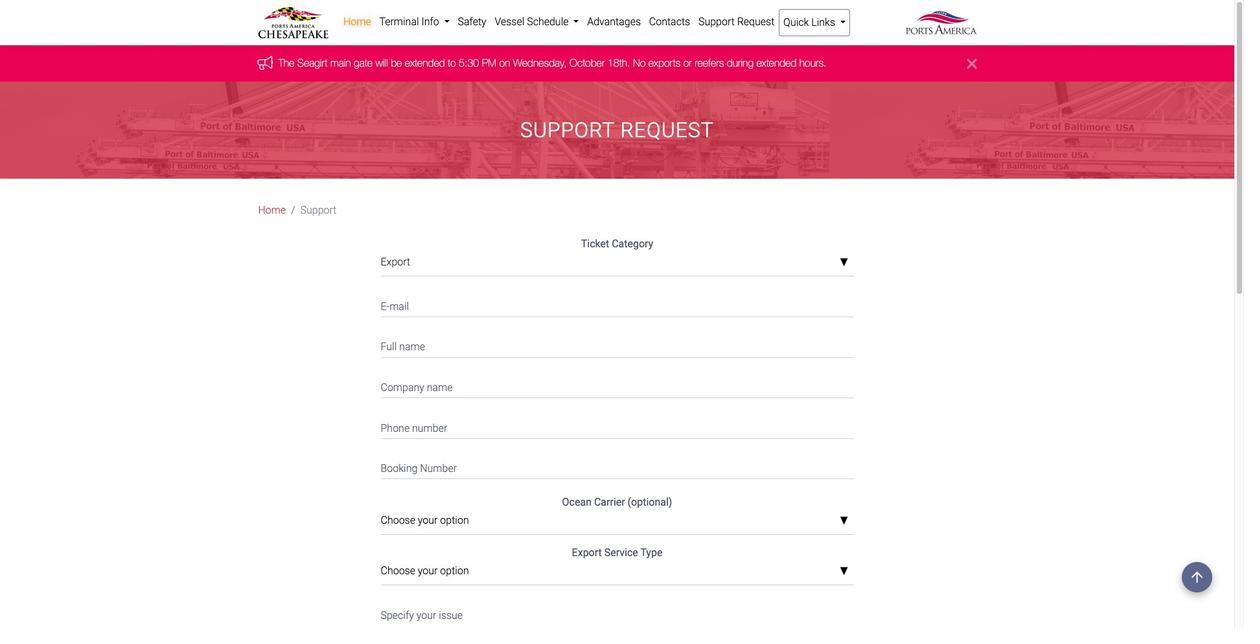 Task type: describe. For each thing, give the bounding box(es) containing it.
2 option from the top
[[440, 565, 469, 578]]

type
[[640, 547, 663, 559]]

Full name text field
[[381, 333, 854, 358]]

terminal
[[379, 16, 419, 28]]

e-
[[381, 301, 390, 313]]

ocean carrier (optional)
[[562, 497, 672, 509]]

safety link
[[454, 9, 491, 35]]

terminal info
[[379, 16, 442, 28]]

e-mail
[[381, 301, 409, 313]]

booking number
[[381, 463, 457, 475]]

vessel
[[495, 16, 524, 28]]

Specify your issue text field
[[381, 602, 854, 629]]

1 ▼ from the top
[[840, 258, 848, 268]]

name for company name
[[427, 382, 453, 394]]

during
[[727, 57, 754, 69]]

number
[[420, 463, 457, 475]]

1 option from the top
[[440, 515, 469, 527]]

no
[[633, 57, 646, 69]]

1 extended from the left
[[405, 57, 445, 69]]

gate
[[354, 57, 373, 69]]

carrier
[[594, 497, 625, 509]]

be
[[391, 57, 402, 69]]

the seagirt main gate will be extended to 5:30 pm on wednesday, october 18th.  no exports or reefers during extended hours.
[[278, 57, 827, 69]]

1 horizontal spatial support
[[520, 118, 615, 143]]

quick links link
[[779, 9, 850, 36]]

advantages
[[587, 16, 641, 28]]

0 vertical spatial support request
[[699, 16, 775, 28]]

seagirt
[[297, 57, 328, 69]]

the
[[278, 57, 294, 69]]

service
[[604, 547, 638, 559]]

export service type
[[572, 547, 663, 559]]

1 vertical spatial request
[[620, 118, 714, 143]]

the seagirt main gate will be extended to 5:30 pm on wednesday, october 18th.  no exports or reefers during extended hours. link
[[278, 57, 827, 69]]

or
[[683, 57, 692, 69]]

full name
[[381, 341, 425, 353]]

2 choose your option from the top
[[381, 565, 469, 578]]

go to top image
[[1182, 562, 1212, 593]]

phone
[[381, 422, 410, 435]]

0 vertical spatial your
[[418, 515, 438, 527]]

2 ▼ from the top
[[840, 516, 848, 527]]

name for full name
[[399, 341, 425, 353]]

company
[[381, 382, 424, 394]]

2 horizontal spatial support
[[699, 16, 735, 28]]

reefers
[[695, 57, 724, 69]]

category
[[612, 238, 653, 250]]

Booking Number text field
[[381, 455, 854, 480]]

1 choose your option from the top
[[381, 515, 469, 527]]

advantages link
[[583, 9, 645, 35]]



Task type: locate. For each thing, give the bounding box(es) containing it.
2 vertical spatial ▼
[[840, 567, 848, 577]]

1 vertical spatial choose
[[381, 565, 415, 578]]

choose up the specify
[[381, 565, 415, 578]]

specify your issue
[[381, 610, 463, 622]]

your
[[418, 515, 438, 527], [418, 565, 438, 578], [416, 610, 436, 622]]

mail
[[390, 301, 409, 313]]

choose your option down booking number
[[381, 515, 469, 527]]

1 vertical spatial name
[[427, 382, 453, 394]]

ocean
[[562, 497, 592, 509]]

1 horizontal spatial extended
[[757, 57, 797, 69]]

export
[[381, 256, 410, 269], [572, 547, 602, 559]]

name
[[399, 341, 425, 353], [427, 382, 453, 394]]

1 vertical spatial export
[[572, 547, 602, 559]]

2 extended from the left
[[757, 57, 797, 69]]

booking
[[381, 463, 418, 475]]

1 horizontal spatial export
[[572, 547, 602, 559]]

support request
[[699, 16, 775, 28], [520, 118, 714, 143]]

1 horizontal spatial home link
[[339, 9, 375, 35]]

home link
[[339, 9, 375, 35], [258, 203, 286, 219]]

info
[[421, 16, 439, 28]]

pm
[[482, 57, 496, 69]]

your down booking number
[[418, 515, 438, 527]]

0 vertical spatial export
[[381, 256, 410, 269]]

export up the e-mail in the left of the page
[[381, 256, 410, 269]]

export for export service type
[[572, 547, 602, 559]]

contacts
[[649, 16, 690, 28]]

vessel schedule link
[[491, 9, 583, 35]]

0 vertical spatial request
[[737, 16, 775, 28]]

choose
[[381, 515, 415, 527], [381, 565, 415, 578]]

quick
[[784, 16, 809, 29]]

0 vertical spatial option
[[440, 515, 469, 527]]

2 vertical spatial support
[[300, 204, 337, 217]]

Phone number text field
[[381, 414, 854, 439]]

your up "specify your issue"
[[418, 565, 438, 578]]

option up issue
[[440, 565, 469, 578]]

3 ▼ from the top
[[840, 567, 848, 577]]

safety
[[458, 16, 486, 28]]

export for export
[[381, 256, 410, 269]]

extended left to
[[405, 57, 445, 69]]

1 vertical spatial support request
[[520, 118, 714, 143]]

export left service
[[572, 547, 602, 559]]

ticket
[[581, 238, 609, 250]]

0 horizontal spatial extended
[[405, 57, 445, 69]]

name right full
[[399, 341, 425, 353]]

terminal info link
[[375, 9, 454, 35]]

extended
[[405, 57, 445, 69], [757, 57, 797, 69]]

quick links
[[784, 16, 838, 29]]

phone number
[[381, 422, 447, 435]]

option
[[440, 515, 469, 527], [440, 565, 469, 578]]

2 vertical spatial your
[[416, 610, 436, 622]]

ticket category
[[581, 238, 653, 250]]

october
[[570, 57, 605, 69]]

1 choose from the top
[[381, 515, 415, 527]]

links
[[811, 16, 835, 29]]

option down number
[[440, 515, 469, 527]]

0 horizontal spatial export
[[381, 256, 410, 269]]

main
[[330, 57, 351, 69]]

support
[[699, 16, 735, 28], [520, 118, 615, 143], [300, 204, 337, 217]]

1 vertical spatial ▼
[[840, 516, 848, 527]]

1 horizontal spatial request
[[737, 16, 775, 28]]

0 horizontal spatial request
[[620, 118, 714, 143]]

Company name text field
[[381, 374, 854, 399]]

0 vertical spatial home link
[[339, 9, 375, 35]]

2 choose from the top
[[381, 565, 415, 578]]

E-mail email field
[[381, 293, 854, 318]]

will
[[375, 57, 388, 69]]

0 horizontal spatial home link
[[258, 203, 286, 219]]

extended right "during"
[[757, 57, 797, 69]]

the seagirt main gate will be extended to 5:30 pm on wednesday, october 18th.  no exports or reefers during extended hours. alert
[[0, 46, 1234, 82]]

contacts link
[[645, 9, 694, 35]]

vessel schedule
[[495, 16, 571, 28]]

(optional)
[[628, 497, 672, 509]]

hours.
[[799, 57, 827, 69]]

your left issue
[[416, 610, 436, 622]]

home
[[343, 16, 371, 28], [258, 204, 286, 217]]

0 horizontal spatial support
[[300, 204, 337, 217]]

bullhorn image
[[258, 56, 278, 70]]

support request link
[[694, 9, 779, 35]]

choose down booking
[[381, 515, 415, 527]]

5:30
[[459, 57, 479, 69]]

1 vertical spatial your
[[418, 565, 438, 578]]

1 vertical spatial choose your option
[[381, 565, 469, 578]]

issue
[[439, 610, 463, 622]]

close image
[[967, 56, 977, 72]]

1 vertical spatial support
[[520, 118, 615, 143]]

0 vertical spatial support
[[699, 16, 735, 28]]

request
[[737, 16, 775, 28], [620, 118, 714, 143]]

to
[[448, 57, 456, 69]]

choose your option up "specify your issue"
[[381, 565, 469, 578]]

0 vertical spatial ▼
[[840, 258, 848, 268]]

choose your option
[[381, 515, 469, 527], [381, 565, 469, 578]]

▼
[[840, 258, 848, 268], [840, 516, 848, 527], [840, 567, 848, 577]]

wednesday,
[[513, 57, 567, 69]]

1 vertical spatial home
[[258, 204, 286, 217]]

full
[[381, 341, 397, 353]]

0 vertical spatial choose your option
[[381, 515, 469, 527]]

0 horizontal spatial home
[[258, 204, 286, 217]]

1 horizontal spatial name
[[427, 382, 453, 394]]

0 vertical spatial name
[[399, 341, 425, 353]]

1 vertical spatial option
[[440, 565, 469, 578]]

1 vertical spatial home link
[[258, 203, 286, 219]]

number
[[412, 422, 447, 435]]

on
[[499, 57, 510, 69]]

0 vertical spatial home
[[343, 16, 371, 28]]

company name
[[381, 382, 453, 394]]

1 horizontal spatial home
[[343, 16, 371, 28]]

18th.
[[608, 57, 630, 69]]

0 vertical spatial choose
[[381, 515, 415, 527]]

schedule
[[527, 16, 569, 28]]

name right the company
[[427, 382, 453, 394]]

0 horizontal spatial name
[[399, 341, 425, 353]]

specify
[[381, 610, 414, 622]]

exports
[[649, 57, 681, 69]]



Task type: vqa. For each thing, say whether or not it's contained in the screenshot.
5:30 in the top of the page
yes



